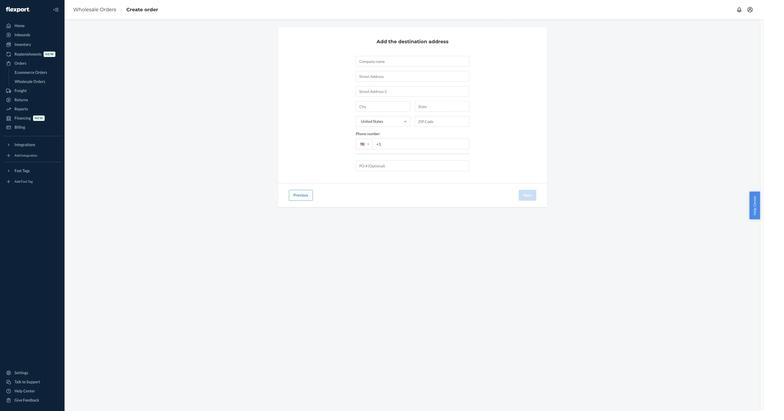 Task type: vqa. For each thing, say whether or not it's contained in the screenshot.
right wholesale
yes



Task type: describe. For each thing, give the bounding box(es) containing it.
billing link
[[3, 123, 61, 132]]

orders down ecommerce orders link
[[33, 79, 45, 84]]

new for replenishments
[[45, 52, 54, 56]]

wholesale inside breadcrumbs navigation
[[73, 7, 99, 13]]

reports link
[[3, 105, 61, 114]]

1 vertical spatial wholesale
[[15, 79, 33, 84]]

inventory link
[[3, 40, 61, 49]]

open notifications image
[[736, 6, 743, 13]]

next
[[524, 193, 532, 198]]

Street Address 2 text field
[[356, 86, 469, 97]]

inbounds
[[15, 33, 30, 37]]

ecommerce orders link
[[12, 68, 61, 77]]

united
[[361, 119, 372, 124]]

wholesale orders inside breadcrumbs navigation
[[73, 7, 116, 13]]

destination
[[398, 39, 427, 45]]

add fast tag
[[15, 180, 33, 184]]

the
[[388, 39, 397, 45]]

close navigation image
[[53, 6, 59, 13]]

create order
[[126, 7, 158, 13]]

City text field
[[356, 101, 411, 112]]

0 horizontal spatial center
[[23, 389, 35, 394]]

orders up ecommerce
[[15, 61, 26, 66]]

inbounds link
[[3, 31, 61, 39]]

add integration link
[[3, 151, 61, 160]]

reports
[[15, 107, 28, 111]]

give feedback button
[[3, 397, 61, 405]]

tags
[[22, 169, 30, 173]]

State text field
[[415, 101, 469, 112]]

0 horizontal spatial wholesale orders link
[[12, 77, 61, 86]]

returns link
[[3, 96, 61, 104]]

give
[[15, 398, 22, 403]]

center inside button
[[753, 196, 757, 207]]

ecommerce
[[15, 70, 34, 75]]

next button
[[519, 190, 536, 201]]

feedback
[[23, 398, 39, 403]]

integrations
[[15, 143, 35, 147]]

fast tags button
[[3, 167, 61, 175]]

replenishments
[[15, 52, 42, 56]]

settings
[[15, 371, 28, 376]]

integrations button
[[3, 141, 61, 149]]

PO # (Optional) text field
[[356, 161, 469, 171]]

help center inside button
[[753, 196, 757, 216]]

talk to support button
[[3, 378, 61, 387]]

add for add the destination address
[[377, 39, 387, 45]]

ZIP Code text field
[[415, 116, 469, 127]]

add integration
[[15, 154, 37, 158]]

united states: + 1 image
[[368, 144, 369, 145]]

add for add fast tag
[[15, 180, 21, 184]]

address
[[429, 39, 449, 45]]

freight link
[[3, 87, 61, 95]]

help center link
[[3, 387, 61, 396]]



Task type: locate. For each thing, give the bounding box(es) containing it.
settings link
[[3, 369, 61, 378]]

help inside button
[[753, 208, 757, 216]]

0 vertical spatial add
[[377, 39, 387, 45]]

1 vertical spatial help center
[[15, 389, 35, 394]]

1 (702) 123-4567 telephone field
[[356, 139, 469, 150]]

fast inside 'link'
[[21, 180, 27, 184]]

wholesale
[[73, 7, 99, 13], [15, 79, 33, 84]]

1 vertical spatial fast
[[21, 180, 27, 184]]

1 horizontal spatial new
[[45, 52, 54, 56]]

add the destination address
[[377, 39, 449, 45]]

Street Address text field
[[356, 71, 469, 82]]

0 horizontal spatial help center
[[15, 389, 35, 394]]

tag
[[28, 180, 33, 184]]

1 vertical spatial help
[[15, 389, 23, 394]]

integration
[[21, 154, 37, 158]]

orders down the orders link
[[35, 70, 47, 75]]

add inside 'link'
[[15, 180, 21, 184]]

home
[[15, 23, 25, 28]]

order
[[144, 7, 158, 13]]

1 vertical spatial add
[[15, 154, 21, 158]]

0 vertical spatial fast
[[15, 169, 22, 173]]

united states
[[361, 119, 383, 124]]

new down reports link
[[35, 116, 43, 120]]

phone number
[[356, 132, 380, 136]]

add down fast tags
[[15, 180, 21, 184]]

fast
[[15, 169, 22, 173], [21, 180, 27, 184]]

help center button
[[750, 192, 760, 220]]

home link
[[3, 22, 61, 30]]

talk
[[15, 380, 21, 385]]

0 vertical spatial new
[[45, 52, 54, 56]]

orders left "create"
[[100, 7, 116, 13]]

new for financing
[[35, 116, 43, 120]]

orders
[[100, 7, 116, 13], [15, 61, 26, 66], [35, 70, 47, 75], [33, 79, 45, 84]]

0 horizontal spatial help
[[15, 389, 23, 394]]

1 horizontal spatial wholesale
[[73, 7, 99, 13]]

fast left tags
[[15, 169, 22, 173]]

1 vertical spatial wholesale orders
[[15, 79, 45, 84]]

phone
[[356, 132, 367, 136]]

support
[[26, 380, 40, 385]]

1 horizontal spatial wholesale orders link
[[73, 7, 116, 13]]

orders link
[[3, 59, 61, 68]]

ecommerce orders
[[15, 70, 47, 75]]

0 vertical spatial wholesale orders link
[[73, 7, 116, 13]]

billing
[[15, 125, 25, 130]]

help
[[753, 208, 757, 216], [15, 389, 23, 394]]

give feedback
[[15, 398, 39, 403]]

help center
[[753, 196, 757, 216], [15, 389, 35, 394]]

1 vertical spatial new
[[35, 116, 43, 120]]

add left the
[[377, 39, 387, 45]]

previous button
[[289, 190, 313, 201]]

1 horizontal spatial wholesale orders
[[73, 7, 116, 13]]

1 horizontal spatial help center
[[753, 196, 757, 216]]

new
[[45, 52, 54, 56], [35, 116, 43, 120]]

wholesale orders link
[[73, 7, 116, 13], [12, 77, 61, 86]]

0 horizontal spatial wholesale
[[15, 79, 33, 84]]

create
[[126, 7, 143, 13]]

Company name text field
[[356, 56, 469, 67]]

0 horizontal spatial new
[[35, 116, 43, 120]]

center
[[753, 196, 757, 207], [23, 389, 35, 394]]

add for add integration
[[15, 154, 21, 158]]

1 horizontal spatial center
[[753, 196, 757, 207]]

number
[[367, 132, 380, 136]]

0 horizontal spatial wholesale orders
[[15, 79, 45, 84]]

0 vertical spatial wholesale
[[73, 7, 99, 13]]

to
[[22, 380, 26, 385]]

wholesale orders link inside breadcrumbs navigation
[[73, 7, 116, 13]]

previous
[[294, 193, 308, 198]]

states
[[373, 119, 383, 124]]

fast inside dropdown button
[[15, 169, 22, 173]]

add left integration
[[15, 154, 21, 158]]

new up the orders link
[[45, 52, 54, 56]]

orders inside breadcrumbs navigation
[[100, 7, 116, 13]]

1 vertical spatial wholesale orders link
[[12, 77, 61, 86]]

create order link
[[126, 7, 158, 13]]

0 vertical spatial wholesale orders
[[73, 7, 116, 13]]

financing
[[15, 116, 31, 121]]

fast left tag
[[21, 180, 27, 184]]

2 vertical spatial add
[[15, 180, 21, 184]]

0 vertical spatial help
[[753, 208, 757, 216]]

0 vertical spatial center
[[753, 196, 757, 207]]

0 vertical spatial help center
[[753, 196, 757, 216]]

fast tags
[[15, 169, 30, 173]]

inventory
[[15, 42, 31, 47]]

1 horizontal spatial help
[[753, 208, 757, 216]]

returns
[[15, 98, 28, 102]]

add
[[377, 39, 387, 45], [15, 154, 21, 158], [15, 180, 21, 184]]

open account menu image
[[747, 6, 754, 13]]

flexport logo image
[[6, 7, 30, 12]]

wholesale orders
[[73, 7, 116, 13], [15, 79, 45, 84]]

add fast tag link
[[3, 178, 61, 186]]

freight
[[15, 89, 27, 93]]

breadcrumbs navigation
[[69, 2, 162, 18]]

1 vertical spatial center
[[23, 389, 35, 394]]

talk to support
[[15, 380, 40, 385]]



